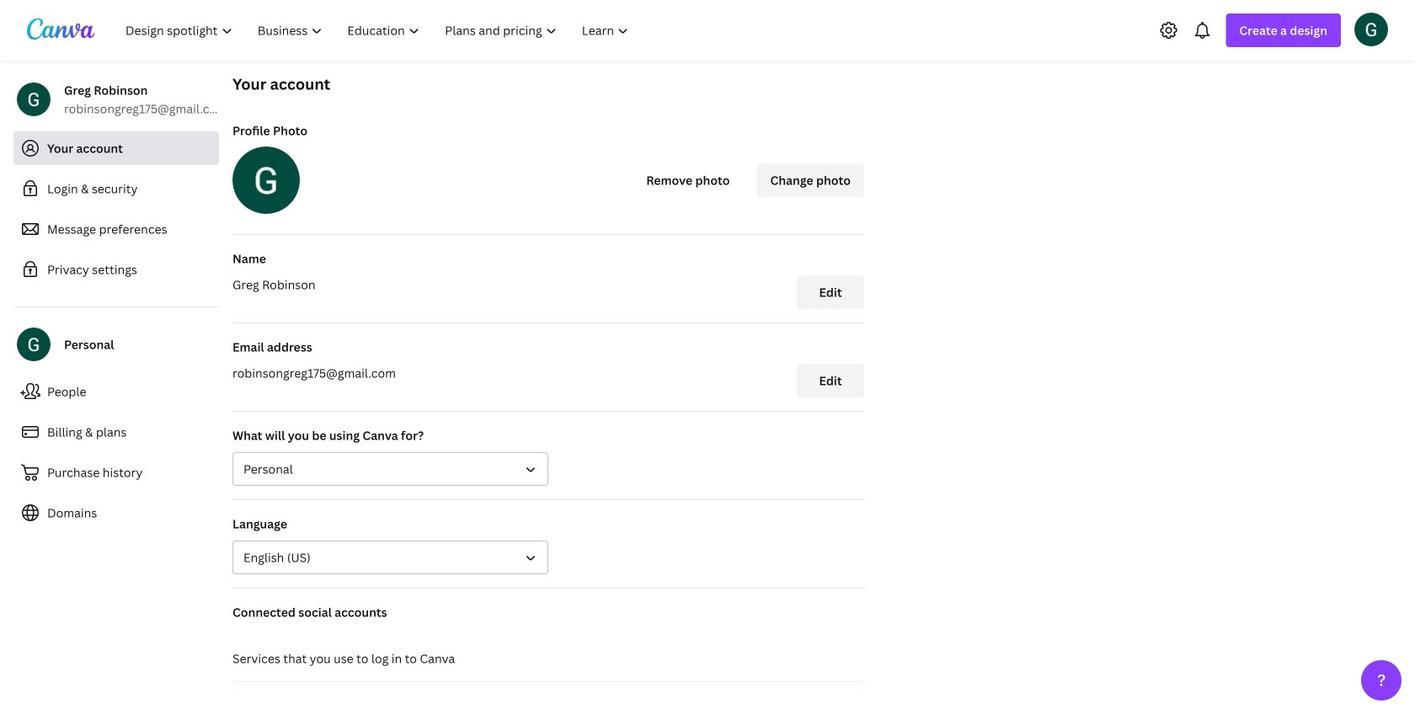 Task type: describe. For each thing, give the bounding box(es) containing it.
greg robinson image
[[1355, 12, 1388, 46]]

top level navigation element
[[115, 13, 643, 47]]



Task type: vqa. For each thing, say whether or not it's contained in the screenshot.
More button
no



Task type: locate. For each thing, give the bounding box(es) containing it.
Language: English (US) button
[[233, 541, 548, 575]]

None button
[[233, 452, 548, 486]]



